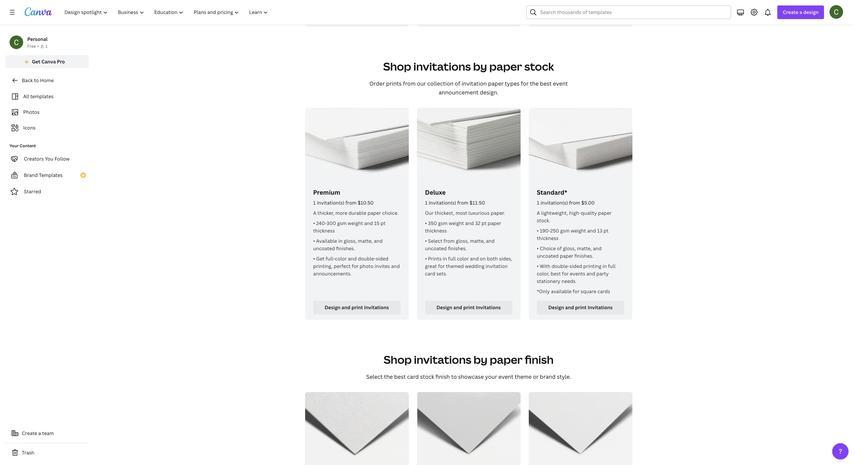 Task type: vqa. For each thing, say whether or not it's contained in the screenshot.
gsm to the middle
yes



Task type: describe. For each thing, give the bounding box(es) containing it.
weight for premium
[[348, 220, 363, 226]]

shop for shop invitations by paper finish
[[384, 352, 412, 367]]

brand templates
[[24, 172, 63, 178]]

weight inside • 350 gsm weight and 32 pt paper thickness
[[449, 220, 464, 226]]

250
[[550, 227, 559, 234]]

all templates
[[23, 93, 54, 100]]

paper inside • choice of gloss, matte, and uncoated paper finishes.
[[560, 253, 573, 259]]

for for paper
[[521, 80, 529, 87]]

create a design
[[783, 9, 819, 15]]

luxurious
[[469, 210, 490, 216]]

3 design and print invitations from the left
[[548, 304, 613, 311]]

and inside • 190-250 gsm weight and 13 pt thickness
[[587, 227, 596, 234]]

and inside • available in gloss, matte, and uncoated finishes.
[[374, 238, 383, 244]]

1 vertical spatial the
[[384, 373, 393, 381]]

color inside • prints in full color and on both sides, great for themed wedding invitation card sets.
[[457, 255, 469, 262]]

quality
[[581, 210, 597, 216]]

for for printing,
[[352, 263, 359, 269]]

paper inside order prints from our collection of invitation paper types for the best event announcement design.
[[488, 80, 504, 87]]

all templates link
[[10, 90, 85, 103]]

uncoated for premium
[[313, 245, 335, 252]]

• for • prints in full color and on both sides, great for themed wedding invitation card sets.
[[425, 255, 427, 262]]

square
[[555, 11, 572, 17]]

color inside • get full-color and double-sided printing, perfect for photo invites and announcements.
[[335, 255, 347, 262]]

for left square
[[573, 288, 579, 295]]

in for full
[[443, 255, 447, 262]]

free •
[[27, 43, 39, 49]]

party
[[596, 270, 609, 277]]

perfect
[[334, 263, 351, 269]]

in for gloss,
[[338, 238, 343, 244]]

team
[[42, 430, 54, 436]]

in inside • with double-sided printing in full color, best for events and party stationery needs.
[[603, 263, 607, 269]]

• choice of gloss, matte, and uncoated paper finishes.
[[537, 245, 602, 259]]

icons link
[[10, 121, 85, 134]]

needs.
[[562, 278, 577, 284]]

of inside • choice of gloss, matte, and uncoated paper finishes.
[[557, 245, 562, 252]]

best inside • with double-sided printing in full color, best for events and party stationery needs.
[[551, 270, 561, 277]]

premium 1 invitation(s) from $10.50
[[313, 188, 374, 206]]

• prints in full color and on both sides, great for themed wedding invitation card sets.
[[425, 255, 512, 277]]

templates
[[30, 93, 54, 100]]

• with double-sided printing in full color, best for events and party stationery needs.
[[537, 263, 616, 284]]

wedding
[[465, 263, 484, 269]]

paper inside • 350 gsm weight and 32 pt paper thickness
[[488, 220, 501, 226]]

matte image
[[305, 392, 409, 465]]

design.
[[480, 89, 499, 96]]

a for standard*
[[537, 210, 540, 216]]

gloss image
[[417, 392, 520, 465]]

color,
[[537, 270, 550, 277]]

your content
[[10, 143, 36, 149]]

invitation inside order prints from our collection of invitation paper types for the best event announcement design.
[[462, 80, 487, 87]]

1 for premium
[[313, 199, 316, 206]]

double- inside • with double-sided printing in full color, best for events and party stationery needs.
[[552, 263, 570, 269]]

free
[[27, 43, 36, 49]]

shop square invitations link
[[537, 8, 603, 21]]

300
[[327, 220, 336, 226]]

announcements.
[[313, 270, 352, 277]]

back to home link
[[5, 74, 89, 87]]

select inside • select from gloss, matte, and uncoated finishes.
[[428, 238, 442, 244]]

get inside get canva pro button
[[32, 58, 40, 65]]

$10.50
[[358, 199, 374, 206]]

thickest,
[[435, 210, 455, 216]]

themed
[[446, 263, 464, 269]]

uncoated inside • choice of gloss, matte, and uncoated paper finishes.
[[537, 253, 559, 259]]

cards
[[598, 288, 610, 295]]

0 horizontal spatial event
[[499, 373, 513, 381]]

create for create a design
[[783, 9, 798, 15]]

*only
[[537, 288, 550, 295]]

gsm inside • 350 gsm weight and 32 pt paper thickness
[[438, 220, 448, 226]]

creators you follow link
[[5, 152, 89, 166]]

premium
[[313, 188, 340, 196]]

square
[[581, 288, 596, 295]]

• right free in the top left of the page
[[37, 43, 39, 49]]

a for team
[[38, 430, 41, 436]]

deluxe 1 invitation(s) from $11.50
[[425, 188, 485, 206]]

most
[[456, 210, 467, 216]]

uncoated image
[[529, 392, 632, 465]]

brand
[[24, 172, 38, 178]]

matte, for premium
[[358, 238, 373, 244]]

and inside • with double-sided printing in full color, best for events and party stationery needs.
[[587, 270, 595, 277]]

high-
[[569, 210, 581, 216]]

christina overa image
[[830, 5, 843, 19]]

canva
[[41, 58, 56, 65]]

stock.
[[537, 217, 551, 224]]

design for premium
[[325, 304, 340, 311]]

0 horizontal spatial to
[[34, 77, 39, 84]]

• for • 240-300 gsm weight and 15 pt thickness
[[313, 220, 315, 226]]

*only available for square cards
[[537, 288, 610, 295]]

printing,
[[313, 263, 333, 269]]

2 vertical spatial best
[[394, 373, 406, 381]]

paper inside a lightweight, high-quality paper stock.
[[598, 210, 612, 216]]

collection
[[427, 80, 454, 87]]

and inside • prints in full color and on both sides, great for themed wedding invitation card sets.
[[470, 255, 479, 262]]

gsm for standard*
[[560, 227, 570, 234]]

get inside • get full-color and double-sided printing, perfect for photo invites and announcements.
[[316, 255, 324, 262]]

with
[[540, 263, 550, 269]]

available
[[551, 288, 572, 295]]

1 for deluxe
[[425, 199, 428, 206]]

sets.
[[436, 270, 447, 277]]

both
[[487, 255, 498, 262]]

invitations for standard*
[[588, 304, 613, 311]]

event inside order prints from our collection of invitation paper types for the best event announcement design.
[[553, 80, 568, 87]]

finishes. inside • choice of gloss, matte, and uncoated paper finishes.
[[575, 253, 593, 259]]

1 vertical spatial card
[[407, 373, 419, 381]]

lightweight,
[[541, 210, 568, 216]]

creators
[[24, 155, 44, 162]]

from inside order prints from our collection of invitation paper types for the best event announcement design.
[[403, 80, 416, 87]]

• for • get full-color and double-sided printing, perfect for photo invites and announcements.
[[313, 255, 315, 262]]

our
[[417, 80, 426, 87]]

back
[[22, 77, 33, 84]]

shop square invitations
[[542, 11, 598, 17]]

for inside • prints in full color and on both sides, great for themed wedding invitation card sets.
[[438, 263, 445, 269]]

gsm for premium
[[337, 220, 347, 226]]

350
[[428, 220, 437, 226]]

great
[[425, 263, 437, 269]]

create a team button
[[5, 427, 89, 440]]

and inside • 350 gsm weight and 32 pt paper thickness
[[465, 220, 474, 226]]

thickness for deluxe
[[425, 227, 447, 234]]

stock for card
[[420, 373, 434, 381]]

order
[[369, 80, 385, 87]]

full-
[[326, 255, 335, 262]]

• for • available in gloss, matte, and uncoated finishes.
[[313, 238, 315, 244]]

matte, inside • choice of gloss, matte, and uncoated paper finishes.
[[577, 245, 592, 252]]

showcase
[[458, 373, 484, 381]]

get canva pro
[[32, 58, 65, 65]]

order prints from our collection of invitation paper types for the best event announcement design.
[[369, 80, 568, 96]]

theme
[[515, 373, 532, 381]]

paper up 15
[[368, 210, 381, 216]]

printing
[[583, 263, 601, 269]]

gloss, for deluxe
[[456, 238, 469, 244]]

190-
[[540, 227, 550, 234]]

photo
[[360, 263, 374, 269]]

shop for shop invitations by paper stock
[[383, 59, 411, 74]]

from for deluxe
[[457, 199, 468, 206]]

trash
[[22, 449, 34, 456]]

follow
[[55, 155, 70, 162]]

content
[[20, 143, 36, 149]]

invitation inside • prints in full color and on both sides, great for themed wedding invitation card sets.
[[486, 263, 508, 269]]

15
[[374, 220, 379, 226]]

paper.
[[491, 210, 505, 216]]

icons
[[23, 124, 36, 131]]

photos
[[23, 109, 39, 115]]

invitations for premium
[[364, 304, 389, 311]]

durable
[[349, 210, 366, 216]]

shop for shop square invitations
[[542, 11, 554, 17]]

design
[[803, 9, 819, 15]]

best inside order prints from our collection of invitation paper types for the best event announcement design.
[[540, 80, 552, 87]]

your
[[10, 143, 19, 149]]



Task type: locate. For each thing, give the bounding box(es) containing it.
• 350 gsm weight and 32 pt paper thickness
[[425, 220, 501, 234]]

0 horizontal spatial double-
[[358, 255, 376, 262]]

and inside • select from gloss, matte, and uncoated finishes.
[[486, 238, 495, 244]]

0 horizontal spatial design and print invitations
[[325, 304, 389, 311]]

a
[[800, 9, 802, 15], [38, 430, 41, 436]]

1 vertical spatial by
[[474, 352, 488, 367]]

of right choice
[[557, 245, 562, 252]]

• up great
[[425, 238, 427, 244]]

finishes. up themed
[[448, 245, 467, 252]]

0 vertical spatial full
[[448, 255, 456, 262]]

1 down the personal
[[45, 43, 47, 49]]

0 vertical spatial finish
[[525, 352, 554, 367]]

1 horizontal spatial weight
[[449, 220, 464, 226]]

invitations inside "link"
[[573, 11, 598, 17]]

invitation(s) up thickest,
[[429, 199, 456, 206]]

1 inside standard* 1 invitation(s) from $5.00
[[537, 199, 539, 206]]

• inside • get full-color and double-sided printing, perfect for photo invites and announcements.
[[313, 255, 315, 262]]

paper right quality
[[598, 210, 612, 216]]

0 horizontal spatial card
[[407, 373, 419, 381]]

pt right 32
[[482, 220, 487, 226]]

color up perfect at the bottom left of page
[[335, 255, 347, 262]]

matte, down • 190-250 gsm weight and 13 pt thickness
[[577, 245, 592, 252]]

1 horizontal spatial design and print invitations
[[437, 304, 501, 311]]

1 print from the left
[[352, 304, 363, 311]]

print for deluxe
[[463, 304, 475, 311]]

1 horizontal spatial in
[[443, 255, 447, 262]]

0 horizontal spatial stock
[[420, 373, 434, 381]]

1 horizontal spatial finish
[[525, 352, 554, 367]]

and inside • 240-300 gsm weight and 15 pt thickness
[[364, 220, 373, 226]]

0 vertical spatial invitations
[[413, 59, 471, 74]]

0 horizontal spatial gsm
[[337, 220, 347, 226]]

• inside • available in gloss, matte, and uncoated finishes.
[[313, 238, 315, 244]]

get up printing,
[[316, 255, 324, 262]]

1 vertical spatial finish
[[436, 373, 450, 381]]

uncoated up prints
[[425, 245, 447, 252]]

1 horizontal spatial thickness
[[425, 227, 447, 234]]

0 vertical spatial of
[[455, 80, 460, 87]]

from inside the premium 1 invitation(s) from $10.50
[[345, 199, 357, 206]]

gloss, down • 190-250 gsm weight and 13 pt thickness
[[563, 245, 576, 252]]

invitations up collection
[[413, 59, 471, 74]]

sided inside • with double-sided printing in full color, best for events and party stationery needs.
[[570, 263, 582, 269]]

finishes. inside • available in gloss, matte, and uncoated finishes.
[[336, 245, 355, 252]]

top level navigation element
[[60, 5, 274, 19]]

1 a from the left
[[313, 210, 316, 216]]

sided up invites
[[376, 255, 388, 262]]

1 horizontal spatial design
[[437, 304, 452, 311]]

uncoated for deluxe
[[425, 245, 447, 252]]

pt for standard*
[[604, 227, 609, 234]]

2 design and print invitations link from the left
[[425, 301, 512, 314]]

thickness for premium
[[313, 227, 335, 234]]

1 horizontal spatial of
[[557, 245, 562, 252]]

1 invitation(s) from the left
[[317, 199, 344, 206]]

pt inside • 350 gsm weight and 32 pt paper thickness
[[482, 220, 487, 226]]

1 vertical spatial select
[[366, 373, 383, 381]]

1 inside the premium 1 invitation(s) from $10.50
[[313, 199, 316, 206]]

weight inside • 190-250 gsm weight and 13 pt thickness
[[571, 227, 586, 234]]

a inside button
[[38, 430, 41, 436]]

from left 'our'
[[403, 80, 416, 87]]

1 horizontal spatial sided
[[570, 263, 582, 269]]

• inside • choice of gloss, matte, and uncoated paper finishes.
[[537, 245, 539, 252]]

matte, down 32
[[470, 238, 485, 244]]

•
[[37, 43, 39, 49], [313, 220, 315, 226], [425, 220, 427, 226], [537, 227, 539, 234], [313, 238, 315, 244], [425, 238, 427, 244], [537, 245, 539, 252], [313, 255, 315, 262], [425, 255, 427, 262], [537, 263, 539, 269]]

gloss, inside • select from gloss, matte, and uncoated finishes.
[[456, 238, 469, 244]]

2 horizontal spatial thickness
[[537, 235, 559, 241]]

create a design button
[[778, 5, 824, 19]]

templates
[[39, 172, 63, 178]]

matte, down • 240-300 gsm weight and 15 pt thickness
[[358, 238, 373, 244]]

1 vertical spatial shop
[[383, 59, 411, 74]]

design down announcements. at the left
[[325, 304, 340, 311]]

invitation up design. at top right
[[462, 80, 487, 87]]

full inside • prints in full color and on both sides, great for themed wedding invitation card sets.
[[448, 255, 456, 262]]

a inside a lightweight, high-quality paper stock.
[[537, 210, 540, 216]]

0 horizontal spatial select
[[366, 373, 383, 381]]

premium image
[[305, 108, 409, 185]]

get canva pro button
[[5, 55, 89, 68]]

• left available
[[313, 238, 315, 244]]

shop inside "link"
[[542, 11, 554, 17]]

all
[[23, 93, 29, 100]]

of inside order prints from our collection of invitation paper types for the best event announcement design.
[[455, 80, 460, 87]]

gsm inside • 190-250 gsm weight and 13 pt thickness
[[560, 227, 570, 234]]

2 horizontal spatial print
[[575, 304, 587, 311]]

240-
[[316, 220, 327, 226]]

in inside • prints in full color and on both sides, great for themed wedding invitation card sets.
[[443, 255, 447, 262]]

prints
[[386, 80, 402, 87]]

0 horizontal spatial matte,
[[358, 238, 373, 244]]

1 horizontal spatial to
[[451, 373, 457, 381]]

0 horizontal spatial weight
[[348, 220, 363, 226]]

3 design and print invitations link from the left
[[537, 301, 624, 314]]

0 horizontal spatial a
[[38, 430, 41, 436]]

matte,
[[358, 238, 373, 244], [470, 238, 485, 244], [577, 245, 592, 252]]

a inside dropdown button
[[800, 9, 802, 15]]

• for • 190-250 gsm weight and 13 pt thickness
[[537, 227, 539, 234]]

2 horizontal spatial matte,
[[577, 245, 592, 252]]

create inside button
[[22, 430, 37, 436]]

for
[[521, 80, 529, 87], [352, 263, 359, 269], [438, 263, 445, 269], [562, 270, 569, 277], [573, 288, 579, 295]]

2 horizontal spatial in
[[603, 263, 607, 269]]

1 design and print invitations link from the left
[[313, 301, 400, 314]]

select the best card stock finish to showcase your event theme or brand style.
[[366, 373, 571, 381]]

1 vertical spatial of
[[557, 245, 562, 252]]

create for create a team
[[22, 430, 37, 436]]

double- right with
[[552, 263, 570, 269]]

1 horizontal spatial matte,
[[470, 238, 485, 244]]

uncoated down choice
[[537, 253, 559, 259]]

0 horizontal spatial create
[[22, 430, 37, 436]]

create left design
[[783, 9, 798, 15]]

trash link
[[5, 446, 89, 460]]

gsm right 350
[[438, 220, 448, 226]]

design and print invitations for deluxe
[[437, 304, 501, 311]]

for left photo
[[352, 263, 359, 269]]

1 down premium
[[313, 199, 316, 206]]

0 horizontal spatial pt
[[381, 220, 386, 226]]

from up high-
[[569, 199, 580, 206]]

best
[[540, 80, 552, 87], [551, 270, 561, 277], [394, 373, 406, 381]]

• left choice
[[537, 245, 539, 252]]

2 horizontal spatial weight
[[571, 227, 586, 234]]

1 vertical spatial invitations
[[414, 352, 471, 367]]

pt
[[381, 220, 386, 226], [482, 220, 487, 226], [604, 227, 609, 234]]

• 240-300 gsm weight and 15 pt thickness
[[313, 220, 386, 234]]

design down sets.
[[437, 304, 452, 311]]

0 vertical spatial best
[[540, 80, 552, 87]]

• inside • select from gloss, matte, and uncoated finishes.
[[425, 238, 427, 244]]

color up themed
[[457, 255, 469, 262]]

invitation(s) inside deluxe 1 invitation(s) from $11.50
[[429, 199, 456, 206]]

available
[[316, 238, 337, 244]]

2 horizontal spatial design and print invitations link
[[537, 301, 624, 314]]

• for • select from gloss, matte, and uncoated finishes.
[[425, 238, 427, 244]]

pt inside • 190-250 gsm weight and 13 pt thickness
[[604, 227, 609, 234]]

thickness inside • 190-250 gsm weight and 13 pt thickness
[[537, 235, 559, 241]]

invitations for shop invitations by paper stock
[[413, 59, 471, 74]]

design
[[325, 304, 340, 311], [437, 304, 452, 311], [548, 304, 564, 311]]

from inside • select from gloss, matte, and uncoated finishes.
[[444, 238, 455, 244]]

1 horizontal spatial uncoated
[[425, 245, 447, 252]]

to right the back
[[34, 77, 39, 84]]

• inside • 350 gsm weight and 32 pt paper thickness
[[425, 220, 427, 226]]

0 horizontal spatial a
[[313, 210, 316, 216]]

• inside • with double-sided printing in full color, best for events and party stationery needs.
[[537, 263, 539, 269]]

by for finish
[[474, 352, 488, 367]]

0 horizontal spatial thickness
[[313, 227, 335, 234]]

2 design from the left
[[437, 304, 452, 311]]

to left "showcase"
[[451, 373, 457, 381]]

0 vertical spatial get
[[32, 58, 40, 65]]

$5.00
[[581, 199, 595, 206]]

gsm
[[337, 220, 347, 226], [438, 220, 448, 226], [560, 227, 570, 234]]

print for premium
[[352, 304, 363, 311]]

double-
[[358, 255, 376, 262], [552, 263, 570, 269]]

thickness down "190-"
[[537, 235, 559, 241]]

invitations for shop invitations by paper finish
[[414, 352, 471, 367]]

uncoated inside • available in gloss, matte, and uncoated finishes.
[[313, 245, 335, 252]]

• left with
[[537, 263, 539, 269]]

1 vertical spatial sided
[[570, 263, 582, 269]]

1 vertical spatial event
[[499, 373, 513, 381]]

• for • choice of gloss, matte, and uncoated paper finishes.
[[537, 245, 539, 252]]

1 horizontal spatial gloss,
[[456, 238, 469, 244]]

full inside • with double-sided printing in full color, best for events and party stationery needs.
[[608, 263, 616, 269]]

1 down the standard*
[[537, 199, 539, 206]]

on
[[480, 255, 486, 262]]

pt for premium
[[381, 220, 386, 226]]

• for • 350 gsm weight and 32 pt paper thickness
[[425, 220, 427, 226]]

1 horizontal spatial select
[[428, 238, 442, 244]]

1 horizontal spatial card
[[425, 270, 435, 277]]

shop invitations by paper stock
[[383, 59, 554, 74]]

1 horizontal spatial event
[[553, 80, 568, 87]]

1 horizontal spatial design and print invitations link
[[425, 301, 512, 314]]

Search search field
[[540, 6, 727, 19]]

deluxe image
[[417, 108, 520, 185]]

or
[[533, 373, 539, 381]]

gsm right the 250
[[560, 227, 570, 234]]

0 vertical spatial sided
[[376, 255, 388, 262]]

• up printing,
[[313, 255, 315, 262]]

0 horizontal spatial the
[[384, 373, 393, 381]]

32
[[475, 220, 480, 226]]

• 190-250 gsm weight and 13 pt thickness
[[537, 227, 609, 241]]

• inside • prints in full color and on both sides, great for themed wedding invitation card sets.
[[425, 255, 427, 262]]

finishes. inside • select from gloss, matte, and uncoated finishes.
[[448, 245, 467, 252]]

thickness down 350
[[425, 227, 447, 234]]

a left the team
[[38, 430, 41, 436]]

0 horizontal spatial sided
[[376, 255, 388, 262]]

1 vertical spatial full
[[608, 263, 616, 269]]

3 design from the left
[[548, 304, 564, 311]]

a left the thicker,
[[313, 210, 316, 216]]

matte, inside • available in gloss, matte, and uncoated finishes.
[[358, 238, 373, 244]]

types
[[505, 80, 520, 87]]

a for design
[[800, 9, 802, 15]]

for inside • with double-sided printing in full color, best for events and party stationery needs.
[[562, 270, 569, 277]]

design and print invitations
[[325, 304, 389, 311], [437, 304, 501, 311], [548, 304, 613, 311]]

1 vertical spatial stock
[[420, 373, 434, 381]]

finishes. up perfect at the bottom left of page
[[336, 245, 355, 252]]

1 design and print invitations from the left
[[325, 304, 389, 311]]

in right available
[[338, 238, 343, 244]]

in right prints
[[443, 255, 447, 262]]

0 horizontal spatial of
[[455, 80, 460, 87]]

0 vertical spatial select
[[428, 238, 442, 244]]

2 invitation(s) from the left
[[429, 199, 456, 206]]

paper up types
[[489, 59, 522, 74]]

uncoated inside • select from gloss, matte, and uncoated finishes.
[[425, 245, 447, 252]]

choice.
[[382, 210, 399, 216]]

gloss, for premium
[[344, 238, 357, 244]]

pt right 15
[[381, 220, 386, 226]]

gloss, down • 350 gsm weight and 32 pt paper thickness
[[456, 238, 469, 244]]

invitation(s) for deluxe
[[429, 199, 456, 206]]

announcement
[[439, 89, 479, 96]]

1 color from the left
[[335, 255, 347, 262]]

2 print from the left
[[463, 304, 475, 311]]

2 a from the left
[[537, 210, 540, 216]]

your
[[485, 373, 497, 381]]

finishes. for premium
[[336, 245, 355, 252]]

design and print invitations link
[[313, 301, 400, 314], [425, 301, 512, 314], [537, 301, 624, 314]]

1 up our
[[425, 199, 428, 206]]

style.
[[557, 373, 571, 381]]

create inside dropdown button
[[783, 9, 798, 15]]

1 horizontal spatial finishes.
[[448, 245, 467, 252]]

1 horizontal spatial a
[[800, 9, 802, 15]]

2 vertical spatial in
[[603, 263, 607, 269]]

1 vertical spatial double-
[[552, 263, 570, 269]]

paper up • with double-sided printing in full color, best for events and party stationery needs. at the right
[[560, 253, 573, 259]]

prints
[[428, 255, 442, 262]]

for up needs.
[[562, 270, 569, 277]]

0 horizontal spatial full
[[448, 255, 456, 262]]

2 horizontal spatial uncoated
[[537, 253, 559, 259]]

0 horizontal spatial invitation(s)
[[317, 199, 344, 206]]

from for standard*
[[569, 199, 580, 206]]

pt right 13
[[604, 227, 609, 234]]

by up "showcase"
[[474, 352, 488, 367]]

more
[[335, 210, 347, 216]]

• select from gloss, matte, and uncoated finishes.
[[425, 238, 495, 252]]

design and print invitations link for premium
[[313, 301, 400, 314]]

pt inside • 240-300 gsm weight and 15 pt thickness
[[381, 220, 386, 226]]

sided inside • get full-color and double-sided printing, perfect for photo invites and announcements.
[[376, 255, 388, 262]]

from up most
[[457, 199, 468, 206]]

shop invitations by paper finish
[[384, 352, 554, 367]]

of
[[455, 80, 460, 87], [557, 245, 562, 252]]

1 vertical spatial to
[[451, 373, 457, 381]]

design for deluxe
[[437, 304, 452, 311]]

weight inside • 240-300 gsm weight and 15 pt thickness
[[348, 220, 363, 226]]

in inside • available in gloss, matte, and uncoated finishes.
[[338, 238, 343, 244]]

0 horizontal spatial in
[[338, 238, 343, 244]]

design and print invitations for premium
[[325, 304, 389, 311]]

• left "240-"
[[313, 220, 315, 226]]

1 vertical spatial best
[[551, 270, 561, 277]]

from inside deluxe 1 invitation(s) from $11.50
[[457, 199, 468, 206]]

create left the team
[[22, 430, 37, 436]]

for for color,
[[562, 270, 569, 277]]

select
[[428, 238, 442, 244], [366, 373, 383, 381]]

choice
[[540, 245, 556, 252]]

invitation(s) down premium
[[317, 199, 344, 206]]

a left design
[[800, 9, 802, 15]]

1 inside deluxe 1 invitation(s) from $11.50
[[425, 199, 428, 206]]

finishes. up printing
[[575, 253, 593, 259]]

a for premium
[[313, 210, 316, 216]]

0 vertical spatial a
[[800, 9, 802, 15]]

finishes. for deluxe
[[448, 245, 467, 252]]

sided up events
[[570, 263, 582, 269]]

1 horizontal spatial create
[[783, 9, 798, 15]]

photos link
[[10, 106, 85, 119]]

invitation down both
[[486, 263, 508, 269]]

3 invitation(s) from the left
[[541, 199, 568, 206]]

double- up photo
[[358, 255, 376, 262]]

2 horizontal spatial design
[[548, 304, 564, 311]]

• for • with double-sided printing in full color, best for events and party stationery needs.
[[537, 263, 539, 269]]

matte, for deluxe
[[470, 238, 485, 244]]

None search field
[[527, 5, 731, 19]]

1 horizontal spatial stock
[[524, 59, 554, 74]]

invitations for deluxe
[[476, 304, 501, 311]]

0 vertical spatial double-
[[358, 255, 376, 262]]

2 horizontal spatial gsm
[[560, 227, 570, 234]]

0 horizontal spatial get
[[32, 58, 40, 65]]

creators you follow
[[24, 155, 70, 162]]

2 color from the left
[[457, 255, 469, 262]]

invitation(s) inside standard* 1 invitation(s) from $5.00
[[541, 199, 568, 206]]

a up stock.
[[537, 210, 540, 216]]

invitation(s) up lightweight,
[[541, 199, 568, 206]]

gloss, inside • available in gloss, matte, and uncoated finishes.
[[344, 238, 357, 244]]

our thickest, most luxurious paper.
[[425, 210, 505, 216]]

• inside • 190-250 gsm weight and 13 pt thickness
[[537, 227, 539, 234]]

paper up your
[[490, 352, 523, 367]]

• left prints
[[425, 255, 427, 262]]

of up announcement
[[455, 80, 460, 87]]

0 vertical spatial create
[[783, 9, 798, 15]]

0 horizontal spatial uncoated
[[313, 245, 335, 252]]

stock
[[524, 59, 554, 74], [420, 373, 434, 381]]

1 vertical spatial create
[[22, 430, 37, 436]]

gsm inside • 240-300 gsm weight and 15 pt thickness
[[337, 220, 347, 226]]

and inside • choice of gloss, matte, and uncoated paper finishes.
[[593, 245, 602, 252]]

finish up or
[[525, 352, 554, 367]]

our
[[425, 210, 434, 216]]

standard*
[[537, 188, 567, 196]]

invitation(s) inside the premium 1 invitation(s) from $10.50
[[317, 199, 344, 206]]

• inside • 240-300 gsm weight and 15 pt thickness
[[313, 220, 315, 226]]

$11.50
[[470, 199, 485, 206]]

0 horizontal spatial finishes.
[[336, 245, 355, 252]]

2 design and print invitations from the left
[[437, 304, 501, 311]]

paper down paper. on the top of page
[[488, 220, 501, 226]]

card inside • prints in full color and on both sides, great for themed wedding invitation card sets.
[[425, 270, 435, 277]]

the inside order prints from our collection of invitation paper types for the best event announcement design.
[[530, 80, 539, 87]]

0 horizontal spatial gloss,
[[344, 238, 357, 244]]

a
[[313, 210, 316, 216], [537, 210, 540, 216]]

invitation
[[462, 80, 487, 87], [486, 263, 508, 269]]

2 horizontal spatial invitation(s)
[[541, 199, 568, 206]]

from down • 350 gsm weight and 32 pt paper thickness
[[444, 238, 455, 244]]

1 design from the left
[[325, 304, 340, 311]]

full up themed
[[448, 255, 456, 262]]

full up party
[[608, 263, 616, 269]]

3 print from the left
[[575, 304, 587, 311]]

thickness inside • 350 gsm weight and 32 pt paper thickness
[[425, 227, 447, 234]]

13
[[597, 227, 602, 234]]

create a team
[[22, 430, 54, 436]]

0 horizontal spatial finish
[[436, 373, 450, 381]]

you
[[45, 155, 53, 162]]

weight down a thicker, more durable paper choice.
[[348, 220, 363, 226]]

get left canva
[[32, 58, 40, 65]]

design and print invitations link for deluxe
[[425, 301, 512, 314]]

thickness down "240-"
[[313, 227, 335, 234]]

2 horizontal spatial gloss,
[[563, 245, 576, 252]]

starred link
[[5, 185, 89, 198]]

thickness inside • 240-300 gsm weight and 15 pt thickness
[[313, 227, 335, 234]]

for up sets.
[[438, 263, 445, 269]]

from up a thicker, more durable paper choice.
[[345, 199, 357, 206]]

1 vertical spatial invitation
[[486, 263, 508, 269]]

for right types
[[521, 80, 529, 87]]

weight down a lightweight, high-quality paper stock. at the top of the page
[[571, 227, 586, 234]]

invitations
[[413, 59, 471, 74], [414, 352, 471, 367]]

2 vertical spatial shop
[[384, 352, 412, 367]]

• left "190-"
[[537, 227, 539, 234]]

invitation(s) for premium
[[317, 199, 344, 206]]

thickness
[[313, 227, 335, 234], [425, 227, 447, 234], [537, 235, 559, 241]]

1 vertical spatial a
[[38, 430, 41, 436]]

1 vertical spatial in
[[443, 255, 447, 262]]

0 vertical spatial the
[[530, 80, 539, 87]]

gloss, down • 240-300 gsm weight and 15 pt thickness
[[344, 238, 357, 244]]

gloss, inside • choice of gloss, matte, and uncoated paper finishes.
[[563, 245, 576, 252]]

a thicker, more durable paper choice.
[[313, 210, 399, 216]]

standard* image
[[529, 108, 632, 185]]

1 horizontal spatial a
[[537, 210, 540, 216]]

weight down most
[[449, 220, 464, 226]]

0 horizontal spatial print
[[352, 304, 363, 311]]

finish left "showcase"
[[436, 373, 450, 381]]

by for stock
[[473, 59, 487, 74]]

0 vertical spatial invitation
[[462, 80, 487, 87]]

1 horizontal spatial invitation(s)
[[429, 199, 456, 206]]

2 horizontal spatial finishes.
[[575, 253, 593, 259]]

weight for standard*
[[571, 227, 586, 234]]

by up order prints from our collection of invitation paper types for the best event announcement design.
[[473, 59, 487, 74]]

sides,
[[499, 255, 512, 262]]

for inside order prints from our collection of invitation paper types for the best event announcement design.
[[521, 80, 529, 87]]

deluxe
[[425, 188, 446, 196]]

from for premium
[[345, 199, 357, 206]]

uncoated down available
[[313, 245, 335, 252]]

brand
[[540, 373, 556, 381]]

color
[[335, 255, 347, 262], [457, 255, 469, 262]]

get
[[32, 58, 40, 65], [316, 255, 324, 262]]

for inside • get full-color and double-sided printing, perfect for photo invites and announcements.
[[352, 263, 359, 269]]

0 horizontal spatial design and print invitations link
[[313, 301, 400, 314]]

from inside standard* 1 invitation(s) from $5.00
[[569, 199, 580, 206]]

1 horizontal spatial the
[[530, 80, 539, 87]]

invitations up select the best card stock finish to showcase your event theme or brand style.
[[414, 352, 471, 367]]

gsm down more
[[337, 220, 347, 226]]

0 horizontal spatial color
[[335, 255, 347, 262]]

• left 350
[[425, 220, 427, 226]]

double- inside • get full-color and double-sided printing, perfect for photo invites and announcements.
[[358, 255, 376, 262]]

stock for paper
[[524, 59, 554, 74]]

0 vertical spatial event
[[553, 80, 568, 87]]

in up party
[[603, 263, 607, 269]]

matte, inside • select from gloss, matte, and uncoated finishes.
[[470, 238, 485, 244]]

2 horizontal spatial pt
[[604, 227, 609, 234]]

paper up design. at top right
[[488, 80, 504, 87]]

1 for standard*
[[537, 199, 539, 206]]

design down available
[[548, 304, 564, 311]]

pro
[[57, 58, 65, 65]]



